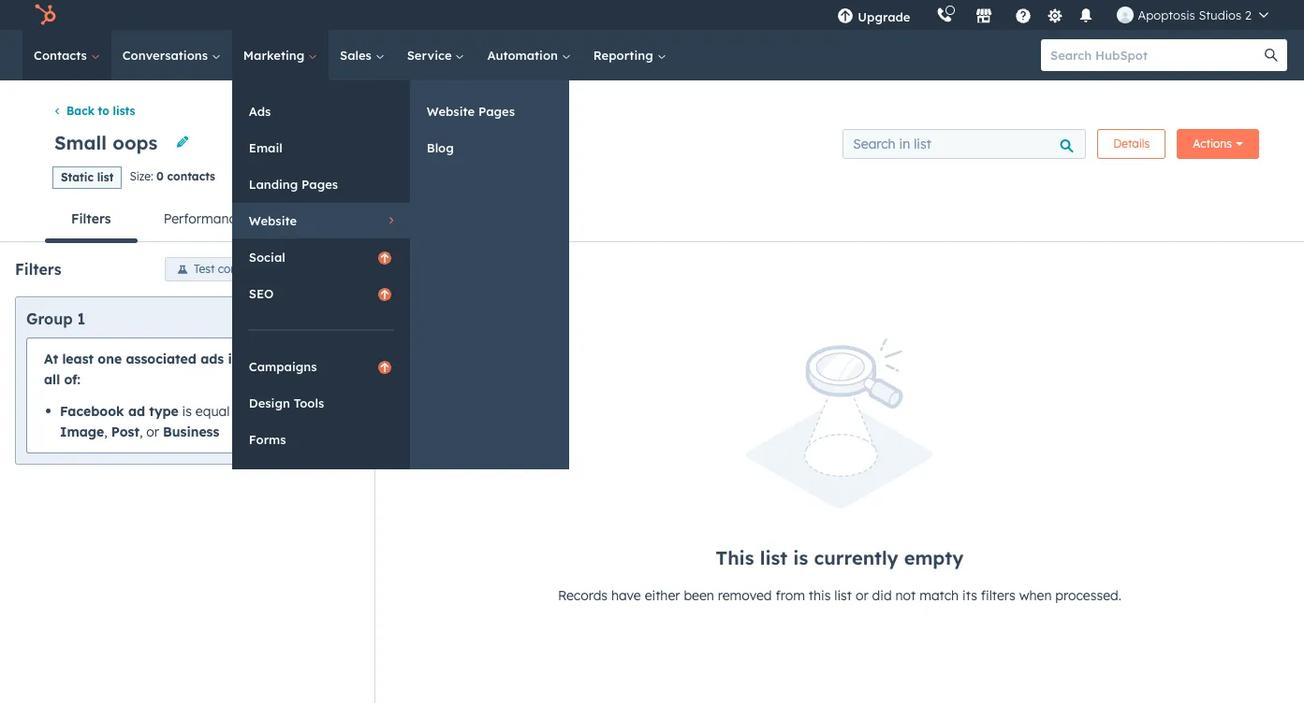 Task type: locate. For each thing, give the bounding box(es) containing it.
filters inside edit filters button
[[318, 262, 347, 276]]

least
[[62, 351, 94, 368]]

size:
[[130, 170, 153, 184]]

website pages link
[[410, 94, 569, 129]]

tara schultz image
[[1117, 7, 1134, 23]]

service
[[407, 48, 455, 63]]

landing pages link
[[232, 167, 410, 202]]

have
[[611, 588, 641, 605]]

0 vertical spatial to
[[98, 104, 109, 118]]

from
[[776, 588, 805, 605]]

website pages
[[427, 104, 515, 119]]

menu containing apoptosis studios 2
[[824, 0, 1282, 30]]

navigation containing filters
[[45, 196, 1259, 244]]

0 vertical spatial or
[[146, 424, 159, 441]]

menu
[[824, 0, 1282, 30]]

pages down email link
[[301, 177, 338, 192]]

blog
[[427, 140, 454, 155]]

0 vertical spatial is
[[182, 403, 192, 420]]

0 horizontal spatial pages
[[301, 177, 338, 192]]

1 vertical spatial to
[[233, 403, 246, 420]]

1 vertical spatial filters
[[15, 260, 62, 279]]

filters inside button
[[71, 210, 111, 227]]

edit filters button
[[282, 257, 359, 281]]

or left did
[[856, 588, 868, 605]]

1 horizontal spatial is
[[793, 547, 808, 570]]

marketplaces image
[[976, 8, 993, 25]]

1 vertical spatial or
[[856, 588, 868, 605]]

static list
[[61, 170, 114, 184]]

1 vertical spatial list
[[760, 547, 787, 570]]

, left the post
[[104, 424, 107, 441]]

static
[[61, 170, 94, 184]]

1 horizontal spatial website
[[427, 104, 475, 119]]

apoptosis studios 2
[[1138, 7, 1252, 22]]

apoptosis studios 2 button
[[1106, 0, 1280, 30]]

email link
[[232, 130, 410, 166]]

processed.
[[1055, 588, 1121, 605]]

edit filters
[[294, 262, 347, 276]]

1 horizontal spatial list
[[760, 547, 787, 570]]

ads
[[249, 104, 271, 119]]

type
[[149, 403, 179, 420]]

navigation inside page section 'element'
[[45, 196, 1259, 244]]

banner inside page section 'element'
[[45, 123, 1259, 165]]

filters down static list
[[71, 210, 111, 227]]

is up the business
[[182, 403, 192, 420]]

banner containing details
[[45, 123, 1259, 165]]

to left the any
[[233, 403, 246, 420]]

to left lists
[[98, 104, 109, 118]]

to
[[98, 104, 109, 118], [233, 403, 246, 420]]

1 horizontal spatial to
[[233, 403, 246, 420]]

apoptosis
[[1138, 7, 1195, 22]]

sales link
[[329, 30, 396, 81]]

when
[[1019, 588, 1052, 605]]

website down landing
[[249, 213, 297, 228]]

, down ad
[[139, 424, 143, 441]]

0 vertical spatial filters
[[318, 262, 347, 276]]

banner
[[45, 123, 1259, 165]]

service link
[[396, 30, 476, 81]]

design
[[249, 396, 290, 411]]

automation link
[[476, 30, 582, 81]]

either
[[645, 588, 680, 605]]

business
[[163, 424, 219, 441]]

is up from
[[793, 547, 808, 570]]

or
[[146, 424, 159, 441], [856, 588, 868, 605]]

2 vertical spatial list
[[834, 588, 852, 605]]

at
[[44, 351, 58, 368]]

1 horizontal spatial ,
[[139, 424, 143, 441]]

of:
[[64, 371, 81, 388]]

sales
[[340, 48, 375, 63]]

1 horizontal spatial filters
[[981, 588, 1015, 605]]

is
[[182, 403, 192, 420], [793, 547, 808, 570]]

pages for website pages
[[478, 104, 515, 119]]

website for website
[[249, 213, 297, 228]]

or down type
[[146, 424, 159, 441]]

landing
[[249, 177, 298, 192]]

filters right 'its'
[[981, 588, 1015, 605]]

0 horizontal spatial is
[[182, 403, 192, 420]]

0 horizontal spatial or
[[146, 424, 159, 441]]

list for this
[[760, 547, 787, 570]]

website up blog
[[427, 104, 475, 119]]

reporting link
[[582, 30, 677, 81]]

0 horizontal spatial to
[[98, 104, 109, 118]]

facebook
[[60, 403, 124, 420]]

pages
[[478, 104, 515, 119], [301, 177, 338, 192]]

1 horizontal spatial filters
[[71, 210, 111, 227]]

1 vertical spatial website
[[249, 213, 297, 228]]

its
[[962, 588, 977, 605]]

campaigns link
[[232, 349, 410, 385]]

design tools link
[[232, 386, 410, 421]]

0 horizontal spatial filters
[[318, 262, 347, 276]]

image
[[60, 424, 104, 441]]

pages up the blog link at left
[[478, 104, 515, 119]]

group
[[26, 310, 73, 328]]

automation
[[487, 48, 561, 63]]

,
[[104, 424, 107, 441], [139, 424, 143, 441]]

list
[[97, 170, 114, 184], [760, 547, 787, 570], [834, 588, 852, 605]]

filters
[[71, 210, 111, 227], [15, 260, 62, 279]]

list for static
[[97, 170, 114, 184]]

navigation
[[45, 196, 1259, 244]]

contact
[[218, 262, 258, 276]]

0 horizontal spatial list
[[97, 170, 114, 184]]

filters up seo link
[[318, 262, 347, 276]]

0 horizontal spatial website
[[249, 213, 297, 228]]

filters
[[318, 262, 347, 276], [981, 588, 1015, 605]]

marketing
[[243, 48, 308, 63]]

details button
[[1097, 129, 1166, 159]]

upgrade image
[[837, 8, 854, 25]]

2 horizontal spatial list
[[834, 588, 852, 605]]

been
[[684, 588, 714, 605]]

one
[[98, 351, 122, 368]]

contacts
[[34, 48, 91, 63]]

0 horizontal spatial ,
[[104, 424, 107, 441]]

conversations link
[[111, 30, 232, 81]]

filters up group
[[15, 260, 62, 279]]

list inside page section 'element'
[[97, 170, 114, 184]]

1 horizontal spatial pages
[[478, 104, 515, 119]]

calling icon image
[[937, 7, 953, 24]]

1
[[77, 310, 85, 328]]

page section element
[[0, 81, 1304, 244]]

1 vertical spatial pages
[[301, 177, 338, 192]]

email
[[249, 140, 283, 155]]

0 vertical spatial filters
[[71, 210, 111, 227]]

actions
[[1193, 137, 1232, 151]]

to inside page section 'element'
[[98, 104, 109, 118]]

0 vertical spatial pages
[[478, 104, 515, 119]]

ads link
[[232, 94, 410, 129]]

facebook ad type is equal to any of image , post , or business
[[60, 403, 289, 441]]

post
[[111, 424, 139, 441]]

0 vertical spatial list
[[97, 170, 114, 184]]

1 vertical spatial filters
[[981, 588, 1015, 605]]

0 vertical spatial website
[[427, 104, 475, 119]]

menu item
[[923, 0, 927, 30]]

website
[[427, 104, 475, 119], [249, 213, 297, 228]]



Task type: vqa. For each thing, say whether or not it's contained in the screenshot.
Beta Button
no



Task type: describe. For each thing, give the bounding box(es) containing it.
removed
[[718, 588, 772, 605]]

at least one associated ads interaction has all of:
[[44, 351, 327, 388]]

lists
[[113, 104, 135, 118]]

filters button
[[45, 196, 137, 244]]

this list is currently empty
[[716, 547, 964, 570]]

test
[[194, 262, 215, 276]]

search image
[[1265, 49, 1278, 62]]

help image
[[1015, 8, 1032, 25]]

of
[[276, 403, 289, 420]]

test contact button
[[165, 257, 270, 281]]

campaigns
[[249, 359, 317, 374]]

associated
[[126, 351, 196, 368]]

records
[[558, 588, 608, 605]]

upgrade
[[858, 9, 910, 24]]

all
[[44, 371, 60, 388]]

tools
[[294, 396, 324, 411]]

has
[[304, 351, 327, 368]]

interaction
[[228, 351, 300, 368]]

performance
[[163, 210, 243, 227]]

to inside facebook ad type is equal to any of image , post , or business
[[233, 403, 246, 420]]

currently
[[814, 547, 898, 570]]

match
[[919, 588, 959, 605]]

2 , from the left
[[139, 424, 143, 441]]

pages for landing pages
[[301, 177, 338, 192]]

conversations
[[122, 48, 211, 63]]

marketing link
[[232, 30, 329, 81]]

or inside facebook ad type is equal to any of image , post , or business
[[146, 424, 159, 441]]

actions button
[[1177, 129, 1259, 159]]

help button
[[1008, 0, 1040, 30]]

this
[[716, 547, 754, 570]]

List name field
[[52, 130, 164, 156]]

0 horizontal spatial filters
[[15, 260, 62, 279]]

notifications button
[[1070, 0, 1102, 30]]

hubspot link
[[22, 4, 70, 26]]

notifications image
[[1078, 8, 1095, 25]]

search button
[[1255, 39, 1287, 71]]

test contact
[[194, 262, 258, 276]]

is inside facebook ad type is equal to any of image , post , or business
[[182, 403, 192, 420]]

Search HubSpot search field
[[1041, 39, 1270, 71]]

social link
[[232, 240, 410, 275]]

social
[[249, 250, 285, 265]]

forms
[[249, 432, 286, 447]]

contacts
[[167, 170, 215, 184]]

Search in list search field
[[843, 129, 1086, 159]]

1 horizontal spatial or
[[856, 588, 868, 605]]

2
[[1245, 7, 1252, 22]]

calling icon button
[[929, 3, 961, 27]]

equal
[[196, 403, 230, 420]]

back
[[66, 104, 94, 118]]

this
[[809, 588, 831, 605]]

1 vertical spatial is
[[793, 547, 808, 570]]

website for website pages
[[427, 104, 475, 119]]

website link
[[232, 203, 410, 239]]

settings link
[[1043, 5, 1067, 25]]

forms link
[[232, 422, 410, 458]]

1 , from the left
[[104, 424, 107, 441]]

any
[[250, 403, 273, 420]]

settings image
[[1047, 8, 1063, 25]]

landing pages
[[249, 177, 338, 192]]

not
[[895, 588, 916, 605]]

0
[[156, 170, 164, 184]]

marketing menu
[[232, 81, 569, 470]]

records have either been removed from this list or did not match its filters when processed.
[[558, 588, 1121, 605]]

ads
[[200, 351, 224, 368]]

size: 0 contacts
[[130, 170, 215, 184]]

blog link
[[410, 130, 569, 166]]

marketplaces button
[[965, 0, 1004, 30]]

details
[[1113, 137, 1150, 151]]

performance button
[[137, 196, 269, 241]]

seo link
[[232, 276, 410, 312]]

did
[[872, 588, 892, 605]]

studios
[[1199, 7, 1242, 22]]

back to lists link
[[52, 104, 135, 118]]

empty
[[904, 547, 964, 570]]

reporting
[[593, 48, 657, 63]]

edit
[[294, 262, 315, 276]]

design tools
[[249, 396, 324, 411]]

hubspot image
[[34, 4, 56, 26]]

back to lists
[[66, 104, 135, 118]]



